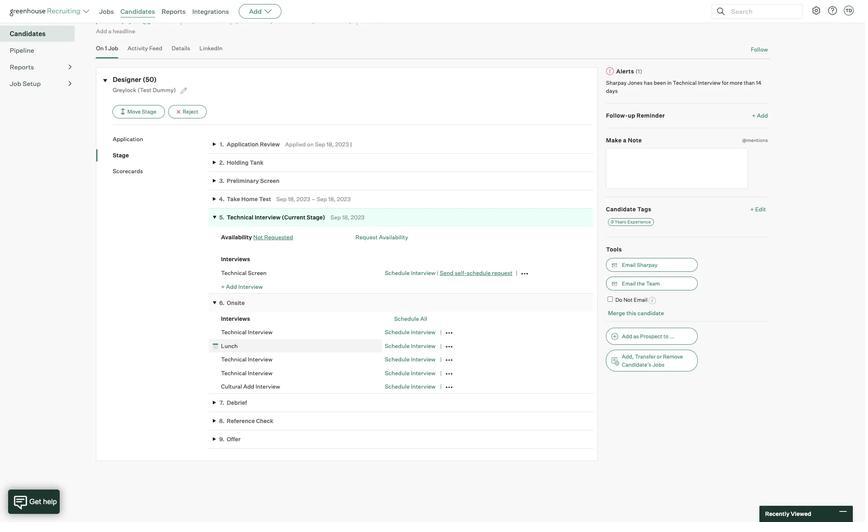 Task type: describe. For each thing, give the bounding box(es) containing it.
1. application review applied on  sep 18, 2023 |
[[220, 141, 352, 148]]

technical interview for second schedule interview link from the top
[[221, 329, 273, 336]]

the
[[637, 281, 645, 287]]

(us
[[312, 18, 322, 25]]

1 availability from the left
[[221, 234, 252, 241]]

sharpay inside sharpay jones has been in technical interview for more than 14 days
[[606, 80, 627, 86]]

viewed
[[791, 511, 811, 518]]

1 horizontal spatial job
[[108, 45, 118, 52]]

application link
[[113, 135, 209, 143]]

1 horizontal spatial reports
[[162, 7, 186, 15]]

jonessharpay339@gmail.com link
[[96, 18, 175, 25]]

scorecards
[[113, 168, 143, 175]]

8.
[[219, 418, 225, 425]]

schedule all
[[394, 315, 427, 322]]

than
[[744, 80, 755, 86]]

0 horizontal spatial designer
[[113, 75, 141, 84]]

5. technical interview (current stage)
[[219, 214, 325, 221]]

sep right –
[[317, 196, 327, 203]]

(test
[[138, 87, 151, 93]]

2023 up sep 18, 2023 on the left of page
[[337, 196, 351, 203]]

days
[[606, 88, 618, 94]]

1 vertical spatial &
[[323, 18, 328, 25]]

note
[[628, 137, 642, 144]]

+ add interview
[[221, 283, 263, 290]]

add up on
[[96, 28, 107, 34]]

schedule for 6th schedule interview link from the top of the page
[[385, 383, 410, 390]]

not for requested
[[253, 234, 263, 241]]

1
[[105, 45, 107, 52]]

add up @mentions
[[757, 112, 768, 119]]

move stage
[[127, 108, 156, 115]]

sourcing
[[10, 13, 37, 21]]

or
[[657, 354, 662, 360]]

1 interviews from the top
[[221, 256, 250, 263]]

1 vertical spatial screen
[[248, 270, 267, 277]]

schedule
[[467, 270, 491, 276]]

2023 left –
[[297, 196, 310, 203]]

0 horizontal spatial application
[[113, 136, 143, 143]]

1.
[[220, 141, 224, 148]]

integrations link
[[192, 7, 229, 15]]

holding
[[227, 159, 249, 166]]

2 schedule interview link from the top
[[385, 329, 436, 336]]

designer (50)
[[113, 75, 157, 84]]

review
[[260, 141, 280, 148]]

add, transfer or remove candidate's jobs
[[622, 354, 683, 369]]

9.
[[219, 436, 225, 443]]

0 vertical spatial screen
[[260, 177, 280, 184]]

request availability button
[[356, 234, 408, 241]]

stage inside stage link
[[113, 152, 129, 159]]

resume link
[[362, 18, 383, 25]]

Search text field
[[729, 5, 795, 17]]

candidate
[[638, 310, 664, 317]]

4 schedule interview link from the top
[[385, 356, 436, 363]]

for
[[722, 80, 729, 86]]

technical for 6th schedule interview link from the bottom of the page
[[221, 270, 247, 277]]

(1)
[[636, 68, 643, 75]]

schedule for schedule all link
[[394, 315, 419, 322]]

7.
[[220, 400, 224, 407]]

4 schedule interview from the top
[[385, 370, 436, 377]]

0 horizontal spatial &
[[116, 8, 120, 15]]

sep right stage)
[[331, 214, 341, 221]]

2023 right on
[[335, 141, 349, 148]]

1 horizontal spatial reports link
[[162, 7, 186, 15]]

jones
[[628, 80, 643, 86]]

on 1 job
[[96, 45, 118, 52]]

reject
[[183, 108, 198, 115]]

cultural add interview
[[221, 383, 280, 390]]

web
[[121, 8, 134, 15]]

add as prospect to ... button
[[606, 328, 698, 345]]

add inside popup button
[[249, 7, 262, 15]]

digital
[[96, 8, 115, 15]]

linkedin link
[[199, 45, 223, 56]]

a for add
[[108, 28, 111, 34]]

home
[[241, 196, 258, 203]]

+ add interview link
[[221, 283, 263, 290]]

in
[[667, 80, 672, 86]]

email for email the team
[[622, 281, 636, 287]]

scorecards link
[[113, 167, 209, 175]]

0 horizontal spatial candidates
[[10, 30, 46, 38]]

request
[[356, 234, 378, 241]]

3. preliminary screen
[[219, 177, 280, 184]]

more
[[730, 80, 743, 86]]

3 schedule interview link from the top
[[385, 343, 436, 350]]

1 vertical spatial reports link
[[10, 62, 71, 72]]

td button
[[844, 6, 854, 15]]

2023 up "request"
[[351, 214, 365, 221]]

recently
[[765, 511, 790, 518]]

1 vertical spatial reports
[[10, 63, 34, 71]]

0 horizontal spatial candidates link
[[10, 29, 71, 39]]

4. take home test sep 18, 2023 – sep 18, 2023
[[219, 196, 351, 203]]

alerts (1)
[[616, 68, 643, 75]]

candidate tags
[[606, 206, 652, 213]]

2.
[[219, 159, 225, 166]]

technical interview for 5th schedule interview link from the top
[[221, 370, 273, 377]]

reference
[[227, 418, 255, 425]]

2 interviews from the top
[[221, 315, 250, 322]]

feed
[[149, 45, 162, 52]]

18, up (current
[[288, 196, 295, 203]]

+ edit link
[[748, 204, 768, 215]]

merge
[[608, 310, 625, 317]]

technical for 3rd schedule interview link from the bottom
[[221, 356, 247, 363]]

setup
[[23, 80, 41, 88]]

self-
[[455, 270, 467, 276]]

18, right on
[[327, 141, 334, 148]]

dummy)
[[153, 87, 176, 93]]

18, right –
[[328, 196, 336, 203]]

tags
[[637, 206, 652, 213]]

pipeline
[[10, 46, 34, 55]]

1 horizontal spatial designer
[[159, 8, 184, 15]]

to
[[664, 334, 669, 340]]

graphic
[[135, 8, 158, 15]]

move
[[127, 108, 141, 115]]

5 schedule interview from the top
[[385, 383, 436, 390]]

0 horizontal spatial job
[[10, 80, 21, 88]]

1 horizontal spatial application
[[227, 141, 259, 148]]

do
[[615, 297, 622, 303]]

team
[[646, 281, 660, 287]]

make
[[606, 137, 622, 144]]

sep right on
[[315, 141, 325, 148]]

0 horizontal spatial jobs
[[99, 7, 114, 15]]

9 years experience link
[[608, 218, 654, 226]]

configure image
[[812, 6, 821, 15]]

activity feed
[[128, 45, 162, 52]]

years
[[615, 219, 626, 225]]

stage link
[[113, 151, 209, 159]]

send
[[440, 270, 454, 276]]

time
[[296, 18, 310, 25]]

been
[[654, 80, 666, 86]]

debrief
[[227, 400, 247, 407]]

sep right test
[[276, 196, 287, 203]]

follow-up reminder
[[606, 112, 665, 119]]

a for make
[[623, 137, 627, 144]]

@mentions
[[742, 137, 768, 143]]

+ for + add interview
[[221, 283, 225, 290]]



Task type: vqa. For each thing, say whether or not it's contained in the screenshot.
Add in Popup Button
yes



Task type: locate. For each thing, give the bounding box(es) containing it.
greylock (test dummy)
[[113, 87, 177, 93]]

3 technical interview from the top
[[221, 370, 273, 377]]

email up merge this candidate
[[634, 297, 648, 303]]

jobs inside add, transfer or remove candidate's jobs
[[653, 362, 665, 369]]

availability right "request"
[[379, 234, 408, 241]]

1 horizontal spatial &
[[323, 18, 328, 25]]

reports link
[[162, 7, 186, 15], [10, 62, 71, 72]]

screen
[[260, 177, 280, 184], [248, 270, 267, 277]]

+ left the edit
[[750, 206, 754, 213]]

5 schedule interview link from the top
[[385, 370, 436, 377]]

0 horizontal spatial |
[[350, 141, 352, 148]]

job setup link
[[10, 79, 71, 89]]

job left setup
[[10, 80, 21, 88]]

0 vertical spatial sharpay
[[606, 80, 627, 86]]

2023
[[335, 141, 349, 148], [297, 196, 310, 203], [337, 196, 351, 203], [351, 214, 365, 221]]

candidate's
[[622, 362, 651, 369]]

+ up '6.' on the left of page
[[221, 283, 225, 290]]

technical interview up cultural add interview on the bottom left
[[221, 370, 273, 377]]

activity
[[128, 45, 148, 52]]

technical right 5.
[[227, 214, 253, 221]]

not right do
[[624, 297, 633, 303]]

availability
[[221, 234, 252, 241], [379, 234, 408, 241]]

2 technical interview from the top
[[221, 356, 273, 363]]

1 vertical spatial candidates
[[10, 30, 46, 38]]

technical up + add interview link
[[221, 270, 247, 277]]

digital & web graphic designer at xeometry
[[96, 8, 219, 15]]

candidate
[[606, 206, 636, 213]]

candidates link up jonessharpay339@gmail.com 'link'
[[120, 7, 155, 15]]

sep
[[315, 141, 325, 148], [276, 196, 287, 203], [317, 196, 327, 203], [331, 214, 341, 221]]

1 schedule interview from the top
[[385, 329, 436, 336]]

add inside button
[[622, 334, 632, 340]]

experience
[[627, 219, 651, 225]]

candidates link
[[120, 7, 155, 15], [10, 29, 71, 39]]

not for email
[[624, 297, 633, 303]]

(gmt-04:00) eastern time (us & canada)
[[235, 18, 352, 25]]

0 horizontal spatial stage
[[113, 152, 129, 159]]

0 horizontal spatial sharpay
[[606, 80, 627, 86]]

2 vertical spatial email
[[634, 297, 648, 303]]

edit
[[755, 206, 766, 213]]

candidates down sourcing
[[10, 30, 46, 38]]

0 vertical spatial reports link
[[162, 7, 186, 15]]

reports right graphic
[[162, 7, 186, 15]]

add up 04:00)
[[249, 7, 262, 15]]

...
[[670, 334, 675, 340]]

remove
[[663, 354, 683, 360]]

0 horizontal spatial a
[[108, 28, 111, 34]]

2 vertical spatial +
[[221, 283, 225, 290]]

tank
[[250, 159, 264, 166]]

reports link down pipeline link
[[10, 62, 71, 72]]

0 vertical spatial +
[[752, 112, 756, 119]]

1 horizontal spatial jobs
[[653, 362, 665, 369]]

0 vertical spatial a
[[108, 28, 111, 34]]

jobs left web
[[99, 7, 114, 15]]

application down move
[[113, 136, 143, 143]]

request availability
[[356, 234, 408, 241]]

add
[[249, 7, 262, 15], [96, 28, 107, 34], [757, 112, 768, 119], [226, 283, 237, 290], [622, 334, 632, 340], [243, 383, 254, 390]]

candidates
[[120, 7, 155, 15], [10, 30, 46, 38]]

@mentions link
[[742, 136, 768, 144]]

application
[[113, 136, 143, 143], [227, 141, 259, 148]]

make a note
[[606, 137, 642, 144]]

technical inside sharpay jones has been in technical interview for more than 14 days
[[673, 80, 697, 86]]

technical interview down "lunch"
[[221, 356, 273, 363]]

prospect
[[640, 334, 662, 340]]

0 vertical spatial designer
[[159, 8, 184, 15]]

+ edit
[[750, 206, 766, 213]]

None text field
[[606, 148, 748, 189]]

1 horizontal spatial a
[[623, 137, 627, 144]]

1 vertical spatial a
[[623, 137, 627, 144]]

technical right in
[[673, 80, 697, 86]]

schedule for second schedule interview link from the top
[[385, 329, 410, 336]]

2 schedule interview from the top
[[385, 343, 436, 350]]

1 horizontal spatial |
[[437, 270, 439, 276]]

offer
[[227, 436, 241, 443]]

a left note
[[623, 137, 627, 144]]

& right (us at the left top of the page
[[323, 18, 328, 25]]

1 vertical spatial stage
[[113, 152, 129, 159]]

up
[[628, 112, 635, 119]]

stage
[[142, 108, 156, 115], [113, 152, 129, 159]]

9. offer
[[219, 436, 241, 443]]

|
[[350, 141, 352, 148], [437, 270, 439, 276]]

0 horizontal spatial reports
[[10, 63, 34, 71]]

jonessharpay339@gmail.com
[[96, 18, 175, 25]]

a left headline
[[108, 28, 111, 34]]

18, right stage)
[[342, 214, 350, 221]]

2 availability from the left
[[379, 234, 408, 241]]

technical screen
[[221, 270, 267, 277]]

technical for 5th schedule interview link from the top
[[221, 370, 247, 377]]

& left web
[[116, 8, 120, 15]]

1 vertical spatial |
[[437, 270, 439, 276]]

+ up @mentions
[[752, 112, 756, 119]]

6.
[[219, 300, 225, 307]]

555- down xeometry
[[198, 18, 211, 25]]

0 vertical spatial job
[[108, 45, 118, 52]]

availability down 5.
[[221, 234, 252, 241]]

technical up cultural
[[221, 370, 247, 377]]

greenhouse recruiting image
[[10, 6, 83, 16]]

headline
[[113, 28, 135, 34]]

job right 1
[[108, 45, 118, 52]]

5555
[[211, 18, 226, 25]]

on
[[96, 45, 104, 52]]

0 vertical spatial interviews
[[221, 256, 250, 263]]

interviews up technical screen
[[221, 256, 250, 263]]

6 schedule interview link from the top
[[385, 383, 436, 390]]

6. onsite
[[219, 300, 245, 307]]

greylock
[[113, 87, 136, 93]]

preliminary
[[227, 177, 259, 184]]

reports link right graphic
[[162, 7, 186, 15]]

send self-schedule request link
[[440, 270, 512, 276]]

0 vertical spatial candidates link
[[120, 7, 155, 15]]

email up email the team
[[622, 262, 636, 269]]

reports down pipeline at the left
[[10, 63, 34, 71]]

2 vertical spatial technical interview
[[221, 370, 273, 377]]

0 vertical spatial email
[[622, 262, 636, 269]]

+ add link
[[752, 112, 768, 120]]

0 vertical spatial candidates
[[120, 7, 155, 15]]

sharpay up email the team button
[[637, 262, 658, 269]]

email for email sharpay
[[622, 262, 636, 269]]

add up '6. onsite'
[[226, 283, 237, 290]]

jobs down or
[[653, 362, 665, 369]]

technical down "lunch"
[[221, 356, 247, 363]]

sep 18, 2023
[[331, 214, 365, 221]]

candidates link up pipeline link
[[10, 29, 71, 39]]

not left requested
[[253, 234, 263, 241]]

request
[[492, 270, 512, 276]]

1 vertical spatial jobs
[[653, 362, 665, 369]]

follow link
[[751, 46, 768, 53]]

test
[[259, 196, 271, 203]]

555-
[[185, 18, 198, 25], [198, 18, 211, 25]]

tools
[[606, 246, 622, 253]]

schedule for 5th schedule interview link from the top
[[385, 370, 410, 377]]

1 vertical spatial sharpay
[[637, 262, 658, 269]]

1 schedule interview link from the top
[[385, 270, 436, 276]]

2 555- from the left
[[198, 18, 211, 25]]

interview inside sharpay jones has been in technical interview for more than 14 days
[[698, 80, 721, 86]]

–
[[312, 196, 315, 203]]

has
[[644, 80, 653, 86]]

add right cultural
[[243, 383, 254, 390]]

on
[[307, 141, 314, 148]]

0 vertical spatial reports
[[162, 7, 186, 15]]

1 horizontal spatial stage
[[142, 108, 156, 115]]

add a headline
[[96, 28, 135, 34]]

2. holding tank
[[219, 159, 264, 166]]

take
[[227, 196, 240, 203]]

555- down at
[[185, 18, 198, 25]]

schedule for third schedule interview link from the top of the page
[[385, 343, 410, 350]]

email sharpay button
[[606, 258, 698, 272]]

designer
[[159, 8, 184, 15], [113, 75, 141, 84]]

stage inside move stage button
[[142, 108, 156, 115]]

screen up test
[[260, 177, 280, 184]]

activity feed link
[[128, 45, 162, 56]]

1 vertical spatial candidates link
[[10, 29, 71, 39]]

1 vertical spatial email
[[622, 281, 636, 287]]

1 horizontal spatial availability
[[379, 234, 408, 241]]

+ for + edit
[[750, 206, 754, 213]]

stage right move
[[142, 108, 156, 115]]

application up 2. holding tank
[[227, 141, 259, 148]]

7. debrief
[[220, 400, 247, 407]]

Do Not Email checkbox
[[608, 297, 613, 302]]

0 vertical spatial jobs
[[99, 7, 114, 15]]

screen up + add interview link
[[248, 270, 267, 277]]

1 horizontal spatial sharpay
[[637, 262, 658, 269]]

details link
[[172, 45, 190, 56]]

1 vertical spatial job
[[10, 80, 21, 88]]

email left the
[[622, 281, 636, 287]]

schedule interview link
[[385, 270, 436, 276], [385, 329, 436, 336], [385, 343, 436, 350], [385, 356, 436, 363], [385, 370, 436, 377], [385, 383, 436, 390]]

all
[[420, 315, 427, 322]]

0 vertical spatial |
[[350, 141, 352, 148]]

resume
[[362, 18, 383, 25]]

1 horizontal spatial candidates link
[[120, 7, 155, 15]]

1 555- from the left
[[185, 18, 198, 25]]

technical for second schedule interview link from the top
[[221, 329, 247, 336]]

technical interview for 3rd schedule interview link from the bottom
[[221, 356, 273, 363]]

9
[[611, 219, 614, 225]]

linkedin
[[199, 45, 223, 52]]

requested
[[264, 234, 293, 241]]

designer left at
[[159, 8, 184, 15]]

details
[[172, 45, 190, 52]]

1 vertical spatial +
[[750, 206, 754, 213]]

add left as
[[622, 334, 632, 340]]

0 vertical spatial not
[[253, 234, 263, 241]]

+ for + add
[[752, 112, 756, 119]]

0 horizontal spatial reports link
[[10, 62, 71, 72]]

0 vertical spatial technical interview
[[221, 329, 273, 336]]

this
[[627, 310, 636, 317]]

sharpay jones has been in technical interview for more than 14 days
[[606, 80, 762, 94]]

sharpay inside button
[[637, 262, 658, 269]]

td
[[846, 8, 852, 13]]

sharpay up the days
[[606, 80, 627, 86]]

0 horizontal spatial not
[[253, 234, 263, 241]]

1 vertical spatial technical interview
[[221, 356, 273, 363]]

0 vertical spatial &
[[116, 8, 120, 15]]

14
[[756, 80, 762, 86]]

1 vertical spatial interviews
[[221, 315, 250, 322]]

0 horizontal spatial availability
[[221, 234, 252, 241]]

1 horizontal spatial not
[[624, 297, 633, 303]]

3 schedule interview from the top
[[385, 356, 436, 363]]

candidates up jonessharpay339@gmail.com 'link'
[[120, 7, 155, 15]]

merge this candidate
[[608, 310, 664, 317]]

technical interview up "lunch"
[[221, 329, 273, 336]]

&
[[116, 8, 120, 15], [323, 18, 328, 25]]

1 horizontal spatial candidates
[[120, 7, 155, 15]]

555-555-5555
[[185, 18, 226, 25]]

8. reference check
[[219, 418, 273, 425]]

interviews down onsite
[[221, 315, 250, 322]]

availability not requested
[[221, 234, 293, 241]]

merge this candidate link
[[608, 310, 664, 317]]

lunch
[[221, 343, 238, 350]]

technical up "lunch"
[[221, 329, 247, 336]]

0 vertical spatial stage
[[142, 108, 156, 115]]

1 vertical spatial designer
[[113, 75, 141, 84]]

1 vertical spatial not
[[624, 297, 633, 303]]

stage up scorecards
[[113, 152, 129, 159]]

designer up greylock
[[113, 75, 141, 84]]

schedule for 3rd schedule interview link from the bottom
[[385, 356, 410, 363]]

1 technical interview from the top
[[221, 329, 273, 336]]



